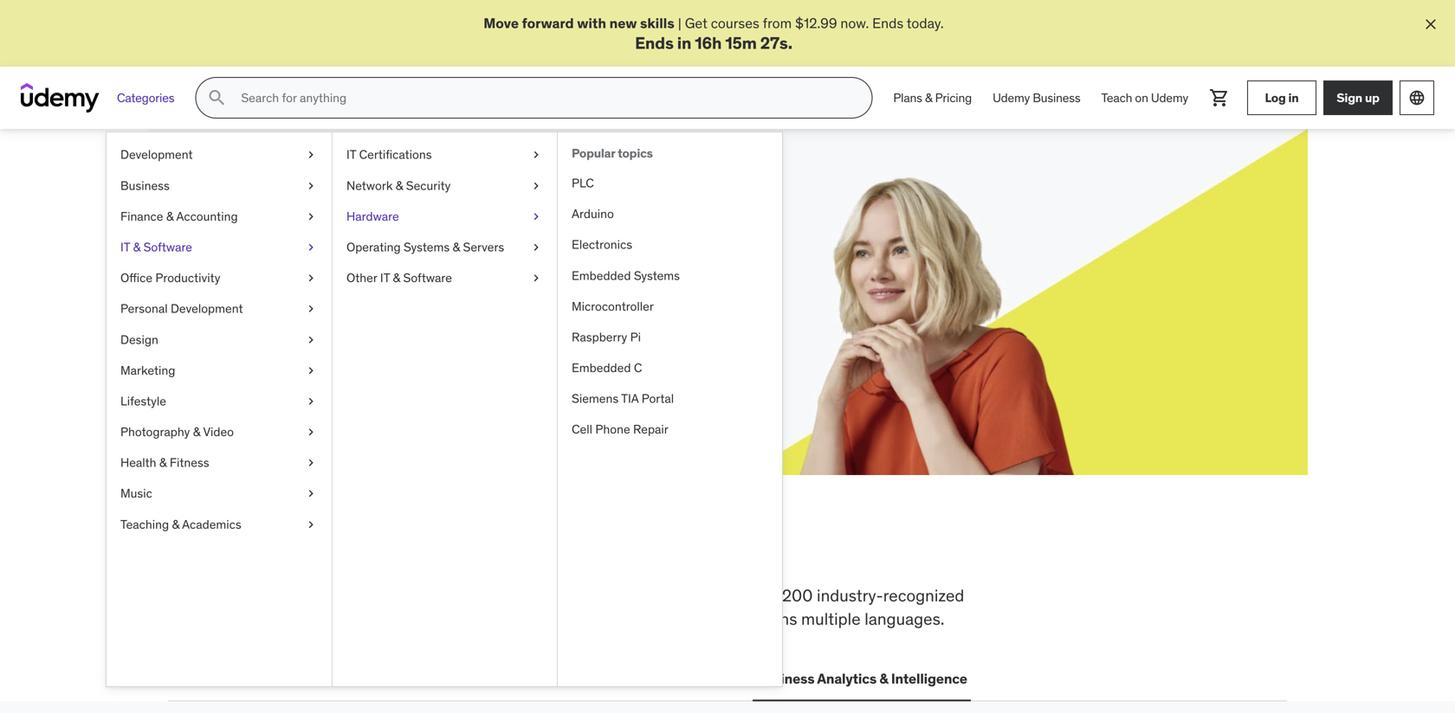 Task type: locate. For each thing, give the bounding box(es) containing it.
xsmall image
[[304, 147, 318, 164], [529, 147, 543, 164], [304, 208, 318, 225], [529, 208, 543, 225], [304, 239, 318, 256], [529, 270, 543, 287], [304, 301, 318, 318], [304, 332, 318, 349], [304, 393, 318, 410], [304, 424, 318, 441], [304, 455, 318, 472], [304, 486, 318, 503], [304, 517, 318, 534]]

development for personal
[[171, 301, 243, 317]]

data science
[[527, 670, 612, 688]]

analytics
[[817, 670, 877, 688]]

1 embedded from the top
[[572, 268, 631, 284]]

it for it certifications button
[[311, 670, 323, 688]]

embedded systems
[[572, 268, 680, 284]]

xsmall image inside lifestyle link
[[304, 393, 318, 410]]

categories
[[117, 90, 174, 106]]

it inside button
[[311, 670, 323, 688]]

systems down hardware link
[[404, 240, 450, 255]]

0 horizontal spatial udemy
[[993, 90, 1030, 106]]

finance
[[120, 209, 163, 224]]

1 vertical spatial software
[[403, 270, 452, 286]]

plans
[[893, 90, 922, 106]]

1 vertical spatial with
[[368, 247, 395, 265]]

intelligence
[[891, 670, 967, 688]]

systems inside the hardware element
[[634, 268, 680, 284]]

systems for embedded
[[634, 268, 680, 284]]

& inside 'link'
[[172, 517, 179, 533]]

xsmall image for operating systems & servers
[[529, 239, 543, 256]]

& right teaching at the bottom
[[172, 517, 179, 533]]

1 vertical spatial development
[[171, 301, 243, 317]]

software down course
[[403, 270, 452, 286]]

spans
[[754, 609, 797, 630]]

skills
[[230, 205, 308, 241]]

1 as from the left
[[474, 247, 488, 265]]

& up office
[[133, 240, 141, 255]]

embedded inside the embedded c link
[[572, 360, 631, 376]]

development down the office productivity link
[[171, 301, 243, 317]]

0 vertical spatial software
[[143, 240, 192, 255]]

now.
[[841, 14, 869, 32]]

as left little
[[474, 247, 488, 265]]

0 vertical spatial it certifications
[[347, 147, 432, 163]]

0 vertical spatial systems
[[404, 240, 450, 255]]

0 horizontal spatial in
[[545, 529, 579, 574]]

embedded inside embedded systems link
[[572, 268, 631, 284]]

software up office productivity
[[143, 240, 192, 255]]

0 vertical spatial your
[[359, 205, 422, 241]]

0 vertical spatial skills
[[640, 14, 675, 32]]

systems down electronics link
[[634, 268, 680, 284]]

1 vertical spatial certifications
[[326, 670, 414, 688]]

ends down new
[[635, 32, 674, 53]]

1 vertical spatial in
[[1289, 90, 1299, 106]]

1 horizontal spatial with
[[577, 14, 606, 32]]

your up a
[[359, 205, 422, 241]]

udemy right pricing
[[993, 90, 1030, 106]]

0 vertical spatial embedded
[[572, 268, 631, 284]]

1 horizontal spatial software
[[403, 270, 452, 286]]

with left a
[[368, 247, 395, 265]]

0 vertical spatial business
[[1033, 90, 1081, 106]]

forward
[[522, 14, 574, 32]]

xsmall image inside development link
[[304, 147, 318, 164]]

xsmall image inside photography & video "link"
[[304, 424, 318, 441]]

siemens tia portal link
[[558, 384, 782, 415]]

embedded down raspberry
[[572, 360, 631, 376]]

personal development link
[[107, 294, 332, 325]]

cell phone repair link
[[558, 415, 782, 446]]

music
[[120, 486, 152, 502]]

xsmall image for health & fitness
[[304, 455, 318, 472]]

business up finance
[[120, 178, 170, 193]]

1 vertical spatial your
[[280, 247, 307, 265]]

xsmall image for photography & video
[[304, 424, 318, 441]]

& for fitness
[[159, 455, 167, 471]]

& down a
[[393, 270, 400, 286]]

xsmall image for finance & accounting
[[304, 208, 318, 225]]

1 vertical spatial today.
[[342, 267, 380, 285]]

xsmall image inside it & software link
[[304, 239, 318, 256]]

certifications,
[[168, 609, 268, 630]]

it
[[347, 147, 356, 163], [120, 240, 130, 255], [380, 270, 390, 286], [311, 670, 323, 688]]

in right log
[[1289, 90, 1299, 106]]

embedded
[[572, 268, 631, 284], [572, 360, 631, 376]]

xsmall image
[[304, 177, 318, 194], [529, 177, 543, 194], [529, 239, 543, 256], [304, 270, 318, 287], [304, 362, 318, 379]]

expand
[[230, 247, 277, 265]]

xsmall image inside teaching & academics 'link'
[[304, 517, 318, 534]]

1 horizontal spatial for
[[454, 247, 471, 265]]

all
[[168, 529, 219, 574]]

0 horizontal spatial as
[[474, 247, 488, 265]]

science
[[560, 670, 612, 688]]

xsmall image for marketing
[[304, 362, 318, 379]]

development right web
[[204, 670, 290, 688]]

|
[[678, 14, 682, 32]]

skills up supports
[[371, 586, 408, 607]]

xsmall image for lifestyle
[[304, 393, 318, 410]]

it certifications inside it certifications link
[[347, 147, 432, 163]]

2 udemy from the left
[[1151, 90, 1189, 106]]

xsmall image inside music link
[[304, 486, 318, 503]]

certifications for it certifications button
[[326, 670, 414, 688]]

portal
[[642, 391, 674, 407]]

today. inside the skills for your future expand your potential with a course for as little as $12.99. sale ends today.
[[342, 267, 380, 285]]

xsmall image inside operating systems & servers link
[[529, 239, 543, 256]]

in down |
[[677, 32, 691, 53]]

2 vertical spatial in
[[545, 529, 579, 574]]

xsmall image inside the office productivity link
[[304, 270, 318, 287]]

today. down potential
[[342, 267, 380, 285]]

2 vertical spatial business
[[756, 670, 815, 688]]

& left video on the bottom
[[193, 425, 200, 440]]

business down spans
[[756, 670, 815, 688]]

xsmall image for it & software
[[304, 239, 318, 256]]

it certifications inside it certifications button
[[311, 670, 414, 688]]

teach on udemy
[[1101, 90, 1189, 106]]

xsmall image inside finance & accounting link
[[304, 208, 318, 225]]

development
[[120, 147, 193, 163], [171, 301, 243, 317], [204, 670, 290, 688]]

with left new
[[577, 14, 606, 32]]

tia
[[621, 391, 639, 407]]

popular topics
[[572, 146, 653, 161]]

raspberry
[[572, 330, 627, 345]]

& right health
[[159, 455, 167, 471]]

xsmall image for teaching & academics
[[304, 517, 318, 534]]

xsmall image for it certifications
[[529, 147, 543, 164]]

2 vertical spatial skills
[[371, 586, 408, 607]]

skills
[[640, 14, 675, 32], [287, 529, 381, 574], [371, 586, 408, 607]]

for right course
[[454, 247, 471, 265]]

& for pricing
[[925, 90, 932, 106]]

udemy right on
[[1151, 90, 1189, 106]]

as right little
[[523, 247, 537, 265]]

other it & software
[[347, 270, 452, 286]]

xsmall image inside business link
[[304, 177, 318, 194]]

teach
[[1101, 90, 1132, 106]]

it down catalog
[[311, 670, 323, 688]]

for up potential
[[313, 205, 354, 241]]

embedded down electronics
[[572, 268, 631, 284]]

& right plans on the top right
[[925, 90, 932, 106]]

2 embedded from the top
[[572, 360, 631, 376]]

0 horizontal spatial today.
[[342, 267, 380, 285]]

xsmall image inside hardware link
[[529, 208, 543, 225]]

1 vertical spatial embedded
[[572, 360, 631, 376]]

1 horizontal spatial business
[[756, 670, 815, 688]]

development down the categories dropdown button
[[120, 147, 193, 163]]

xsmall image inside network & security link
[[529, 177, 543, 194]]

arduino link
[[558, 199, 782, 230]]

0 horizontal spatial business
[[120, 178, 170, 193]]

submit search image
[[206, 88, 227, 108]]

it up network
[[347, 147, 356, 163]]

office productivity link
[[107, 263, 332, 294]]

in up including
[[545, 529, 579, 574]]

office productivity
[[120, 270, 220, 286]]

$12.99
[[795, 14, 837, 32]]

it right other
[[380, 270, 390, 286]]

multiple
[[801, 609, 861, 630]]

certifications inside button
[[326, 670, 414, 688]]

0 vertical spatial today.
[[907, 14, 944, 32]]

it up office
[[120, 240, 130, 255]]

1 horizontal spatial today.
[[907, 14, 944, 32]]

&
[[925, 90, 932, 106], [396, 178, 403, 193], [166, 209, 174, 224], [133, 240, 141, 255], [453, 240, 460, 255], [393, 270, 400, 286], [193, 425, 200, 440], [159, 455, 167, 471], [172, 517, 179, 533], [880, 670, 888, 688]]

systems for operating
[[404, 240, 450, 255]]

software
[[143, 240, 192, 255], [403, 270, 452, 286]]

industry-
[[817, 586, 883, 607]]

need
[[456, 529, 539, 574]]

web development
[[172, 670, 290, 688]]

data science button
[[523, 659, 615, 700]]

0 horizontal spatial systems
[[404, 240, 450, 255]]

& inside "link"
[[193, 425, 200, 440]]

it certifications
[[347, 147, 432, 163], [311, 670, 414, 688]]

plans & pricing link
[[883, 77, 982, 119]]

1 horizontal spatial udemy
[[1151, 90, 1189, 106]]

xsmall image inside personal development link
[[304, 301, 318, 318]]

skills up workplace
[[287, 529, 381, 574]]

electronics
[[572, 237, 632, 253]]

0 horizontal spatial with
[[368, 247, 395, 265]]

for for workplace
[[723, 586, 743, 607]]

on
[[1135, 90, 1148, 106]]

1 vertical spatial it certifications
[[311, 670, 414, 688]]

plc
[[572, 175, 594, 191]]

catalog
[[300, 609, 354, 630]]

get
[[685, 14, 708, 32]]

in
[[677, 32, 691, 53], [1289, 90, 1299, 106], [545, 529, 579, 574]]

1 vertical spatial business
[[120, 178, 170, 193]]

business
[[1033, 90, 1081, 106], [120, 178, 170, 193], [756, 670, 815, 688]]

development for web
[[204, 670, 290, 688]]

for inside covering critical workplace skills to technical topics, including prep content for over 200 industry-recognized certifications, our catalog supports well-rounded professional development and spans multiple languages.
[[723, 586, 743, 607]]

today. right the now.
[[907, 14, 944, 32]]

your
[[359, 205, 422, 241], [280, 247, 307, 265]]

it certifications down supports
[[311, 670, 414, 688]]

xsmall image for personal development
[[304, 301, 318, 318]]

operating systems & servers link
[[333, 232, 557, 263]]

siemens
[[572, 391, 619, 407]]

udemy
[[993, 90, 1030, 106], [1151, 90, 1189, 106]]

fitness
[[170, 455, 209, 471]]

ends right the now.
[[872, 14, 904, 32]]

1 vertical spatial systems
[[634, 268, 680, 284]]

certifications up "network & security"
[[359, 147, 432, 163]]

all the skills you need in one place
[[168, 529, 745, 574]]

embedded for embedded c
[[572, 360, 631, 376]]

from
[[763, 14, 792, 32]]

personal development
[[120, 301, 243, 317]]

0 vertical spatial for
[[313, 205, 354, 241]]

2 vertical spatial for
[[723, 586, 743, 607]]

sale
[[279, 267, 306, 285]]

xsmall image inside health & fitness link
[[304, 455, 318, 472]]

0 vertical spatial in
[[677, 32, 691, 53]]

embedded c link
[[558, 353, 782, 384]]

for up the 'and'
[[723, 586, 743, 607]]

teaching & academics link
[[107, 510, 332, 540]]

1 horizontal spatial systems
[[634, 268, 680, 284]]

2 vertical spatial development
[[204, 670, 290, 688]]

2 horizontal spatial in
[[1289, 90, 1299, 106]]

content
[[662, 586, 719, 607]]

& right analytics
[[880, 670, 888, 688]]

your up sale
[[280, 247, 307, 265]]

business left teach
[[1033, 90, 1081, 106]]

2 horizontal spatial for
[[723, 586, 743, 607]]

with inside move forward with new skills | get courses from $12.99 now. ends today. ends in 16h 15m 27s .
[[577, 14, 606, 32]]

courses
[[711, 14, 760, 32]]

certifications down supports
[[326, 670, 414, 688]]

servers
[[463, 240, 504, 255]]

business inside button
[[756, 670, 815, 688]]

0 vertical spatial with
[[577, 14, 606, 32]]

xsmall image inside 'design' link
[[304, 332, 318, 349]]

today. inside move forward with new skills | get courses from $12.99 now. ends today. ends in 16h 15m 27s .
[[907, 14, 944, 32]]

health & fitness
[[120, 455, 209, 471]]

xsmall image for office productivity
[[304, 270, 318, 287]]

xsmall image for network & security
[[529, 177, 543, 194]]

xsmall image inside marketing 'link'
[[304, 362, 318, 379]]

& right finance
[[166, 209, 174, 224]]

Search for anything text field
[[238, 83, 851, 113]]

move
[[484, 14, 519, 32]]

productivity
[[155, 270, 220, 286]]

1 vertical spatial for
[[454, 247, 471, 265]]

2 horizontal spatial business
[[1033, 90, 1081, 106]]

$12.99.
[[230, 267, 275, 285]]

1 horizontal spatial as
[[523, 247, 537, 265]]

1 horizontal spatial in
[[677, 32, 691, 53]]

network & security
[[347, 178, 451, 193]]

security
[[406, 178, 451, 193]]

it certifications up "network & security"
[[347, 147, 432, 163]]

development inside button
[[204, 670, 290, 688]]

business analytics & intelligence button
[[753, 659, 971, 700]]

& left "security"
[[396, 178, 403, 193]]

skills left |
[[640, 14, 675, 32]]

up
[[1365, 90, 1380, 106]]

prep
[[624, 586, 658, 607]]

business for business
[[120, 178, 170, 193]]

0 vertical spatial certifications
[[359, 147, 432, 163]]

xsmall image inside other it & software link
[[529, 270, 543, 287]]

design link
[[107, 325, 332, 355]]

xsmall image inside it certifications link
[[529, 147, 543, 164]]

skills inside move forward with new skills | get courses from $12.99 now. ends today. ends in 16h 15m 27s .
[[640, 14, 675, 32]]

1 horizontal spatial ends
[[872, 14, 904, 32]]

close image
[[1422, 16, 1440, 33]]



Task type: describe. For each thing, give the bounding box(es) containing it.
sign up
[[1337, 90, 1380, 106]]

little
[[492, 247, 519, 265]]

1 udemy from the left
[[993, 90, 1030, 106]]

marketing
[[120, 363, 175, 378]]

siemens tia portal
[[572, 391, 674, 407]]

topics
[[618, 146, 653, 161]]

business analytics & intelligence
[[756, 670, 967, 688]]

accounting
[[176, 209, 238, 224]]

it & software link
[[107, 232, 332, 263]]

& for video
[[193, 425, 200, 440]]

udemy business link
[[982, 77, 1091, 119]]

academics
[[182, 517, 241, 533]]

xsmall image for hardware
[[529, 208, 543, 225]]

& for accounting
[[166, 209, 174, 224]]

one
[[586, 529, 648, 574]]

future
[[427, 205, 511, 241]]

& for software
[[133, 240, 141, 255]]

udemy image
[[21, 83, 100, 113]]

lifestyle
[[120, 394, 166, 409]]

choose a language image
[[1409, 89, 1426, 107]]

it for it certifications link
[[347, 147, 356, 163]]

place
[[654, 529, 745, 574]]

including
[[553, 586, 620, 607]]

0 horizontal spatial for
[[313, 205, 354, 241]]

in inside log in 'link'
[[1289, 90, 1299, 106]]

0 horizontal spatial software
[[143, 240, 192, 255]]

network & security link
[[333, 170, 557, 201]]

for for your
[[454, 247, 471, 265]]

& left servers
[[453, 240, 460, 255]]

health & fitness link
[[107, 448, 332, 479]]

technical
[[430, 586, 497, 607]]

video
[[203, 425, 234, 440]]

plc link
[[558, 168, 782, 199]]

certifications for it certifications link
[[359, 147, 432, 163]]

it certifications for it certifications link
[[347, 147, 432, 163]]

potential
[[310, 247, 365, 265]]

& for security
[[396, 178, 403, 193]]

it certifications for it certifications button
[[311, 670, 414, 688]]

pi
[[630, 330, 641, 345]]

health
[[120, 455, 156, 471]]

it for it & software link
[[120, 240, 130, 255]]

teaching
[[120, 517, 169, 533]]

popular
[[572, 146, 615, 161]]

and
[[722, 609, 750, 630]]

repair
[[633, 422, 669, 438]]

it certifications button
[[308, 659, 417, 700]]

operating systems & servers
[[347, 240, 504, 255]]

other
[[347, 270, 377, 286]]

microcontroller link
[[558, 291, 782, 322]]

16h 15m 27s
[[695, 32, 788, 53]]

200
[[782, 586, 813, 607]]

data
[[527, 670, 557, 688]]

1 horizontal spatial your
[[359, 205, 422, 241]]

our
[[272, 609, 296, 630]]

cell phone repair
[[572, 422, 669, 438]]

raspberry pi link
[[558, 322, 782, 353]]

xsmall image for business
[[304, 177, 318, 194]]

ends
[[309, 267, 339, 285]]

business for business analytics & intelligence
[[756, 670, 815, 688]]

& for academics
[[172, 517, 179, 533]]

log in link
[[1247, 81, 1317, 115]]

web
[[172, 670, 201, 688]]

phone
[[595, 422, 630, 438]]

supports
[[358, 609, 423, 630]]

photography & video link
[[107, 417, 332, 448]]

in inside move forward with new skills | get courses from $12.99 now. ends today. ends in 16h 15m 27s .
[[677, 32, 691, 53]]

development
[[622, 609, 718, 630]]

with inside the skills for your future expand your potential with a course for as little as $12.99. sale ends today.
[[368, 247, 395, 265]]

design
[[120, 332, 158, 348]]

embedded for embedded systems
[[572, 268, 631, 284]]

marketing link
[[107, 355, 332, 386]]

electronics link
[[558, 230, 782, 261]]

teaching & academics
[[120, 517, 241, 533]]

hardware element
[[557, 133, 782, 687]]

teach on udemy link
[[1091, 77, 1199, 119]]

log
[[1265, 90, 1286, 106]]

2 as from the left
[[523, 247, 537, 265]]

music link
[[107, 479, 332, 510]]

rounded
[[463, 609, 525, 630]]

leadership button
[[431, 659, 510, 700]]

& inside button
[[880, 670, 888, 688]]

xsmall image for music
[[304, 486, 318, 503]]

1 vertical spatial skills
[[287, 529, 381, 574]]

languages.
[[865, 609, 945, 630]]

recognized
[[883, 586, 965, 607]]

xsmall image for design
[[304, 332, 318, 349]]

operating
[[347, 240, 401, 255]]

network
[[347, 178, 393, 193]]

business link
[[107, 170, 332, 201]]

professional
[[529, 609, 618, 630]]

course
[[409, 247, 451, 265]]

c
[[634, 360, 642, 376]]

shopping cart with 0 items image
[[1209, 88, 1230, 108]]

xsmall image for development
[[304, 147, 318, 164]]

0 horizontal spatial ends
[[635, 32, 674, 53]]

leadership
[[434, 670, 506, 688]]

0 horizontal spatial your
[[280, 247, 307, 265]]

pricing
[[935, 90, 972, 106]]

0 vertical spatial development
[[120, 147, 193, 163]]

critical
[[238, 586, 287, 607]]

hardware link
[[333, 201, 557, 232]]

communication
[[632, 670, 735, 688]]

xsmall image for other it & software
[[529, 270, 543, 287]]

photography & video
[[120, 425, 234, 440]]

new
[[609, 14, 637, 32]]

skills inside covering critical workplace skills to technical topics, including prep content for over 200 industry-recognized certifications, our catalog supports well-rounded professional development and spans multiple languages.
[[371, 586, 408, 607]]

over
[[747, 586, 778, 607]]

covering critical workplace skills to technical topics, including prep content for over 200 industry-recognized certifications, our catalog supports well-rounded professional development and spans multiple languages.
[[168, 586, 965, 630]]

sign up link
[[1324, 81, 1393, 115]]

you
[[387, 529, 449, 574]]



Task type: vqa. For each thing, say whether or not it's contained in the screenshot.
'Accounting'
yes



